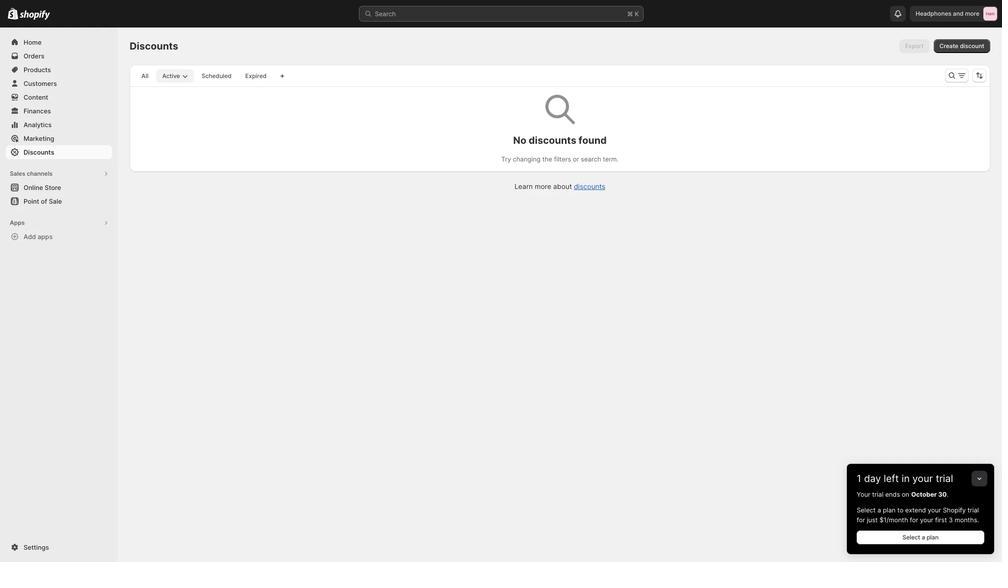Task type: describe. For each thing, give the bounding box(es) containing it.
$1/month
[[880, 516, 908, 524]]

2 vertical spatial your
[[920, 516, 934, 524]]

30
[[938, 491, 947, 498]]

all
[[141, 72, 148, 80]]

1
[[857, 473, 862, 485]]

settings
[[24, 544, 49, 552]]

apps
[[38, 233, 53, 241]]

months.
[[955, 516, 979, 524]]

no
[[513, 135, 527, 146]]

expired
[[245, 72, 267, 80]]

products
[[24, 66, 51, 74]]

empty search results image
[[545, 95, 575, 124]]

no discounts found
[[513, 135, 607, 146]]

content
[[24, 93, 48, 101]]

export button
[[900, 39, 930, 53]]

customers link
[[6, 77, 112, 90]]

headphones and more
[[916, 10, 980, 17]]

discount
[[960, 42, 985, 50]]

headphones
[[916, 10, 952, 17]]

of
[[41, 197, 47, 205]]

your inside dropdown button
[[913, 473, 933, 485]]

tab list containing all
[[134, 69, 274, 83]]

found
[[579, 135, 607, 146]]

1 day left in your trial button
[[847, 464, 994, 485]]

online store link
[[6, 181, 112, 194]]

1 vertical spatial discounts
[[24, 148, 54, 156]]

left
[[884, 473, 899, 485]]

or
[[573, 155, 579, 163]]

try
[[501, 155, 511, 163]]

point of sale
[[24, 197, 62, 205]]

1 day left in your trial element
[[847, 490, 994, 554]]

apps
[[10, 219, 25, 226]]

headphones and more image
[[984, 7, 997, 21]]

channels
[[27, 170, 53, 177]]

search
[[375, 10, 396, 18]]

select for select a plan
[[903, 534, 920, 541]]

a for select a plan
[[922, 534, 925, 541]]

point of sale link
[[6, 194, 112, 208]]

home link
[[6, 35, 112, 49]]

all link
[[136, 69, 154, 83]]

active
[[162, 72, 180, 80]]

filters
[[554, 155, 571, 163]]

create discount button
[[934, 39, 991, 53]]

plan for select a plan to extend your shopify trial for just $1/month for your first 3 months.
[[883, 506, 896, 514]]

k
[[635, 10, 639, 18]]

discounts link
[[574, 182, 606, 191]]

0 vertical spatial discounts
[[529, 135, 577, 146]]

the
[[543, 155, 552, 163]]

1 vertical spatial your
[[928, 506, 941, 514]]

home
[[24, 38, 42, 46]]

changing
[[513, 155, 541, 163]]

select a plan
[[903, 534, 939, 541]]

finances
[[24, 107, 51, 115]]

try changing the filters or search term.
[[501, 155, 619, 163]]

shopify
[[943, 506, 966, 514]]

orders
[[24, 52, 44, 60]]

finances link
[[6, 104, 112, 118]]

sales channels button
[[6, 167, 112, 181]]

learn
[[515, 182, 533, 191]]

term.
[[603, 155, 619, 163]]

on
[[902, 491, 910, 498]]

search
[[581, 155, 601, 163]]

extend
[[905, 506, 926, 514]]

shopify image
[[20, 10, 50, 20]]

0 horizontal spatial more
[[535, 182, 551, 191]]

plan for select a plan
[[927, 534, 939, 541]]



Task type: vqa. For each thing, say whether or not it's contained in the screenshot.
the topmost "more"
yes



Task type: locate. For each thing, give the bounding box(es) containing it.
create
[[940, 42, 959, 50]]

scheduled
[[202, 72, 232, 80]]

your up october
[[913, 473, 933, 485]]

tab list
[[134, 69, 274, 83]]

orders link
[[6, 49, 112, 63]]

discounts
[[529, 135, 577, 146], [574, 182, 606, 191]]

a down select a plan to extend your shopify trial for just $1/month for your first 3 months.
[[922, 534, 925, 541]]

analytics
[[24, 121, 52, 129]]

create discount
[[940, 42, 985, 50]]

settings link
[[6, 541, 112, 554]]

1 vertical spatial a
[[922, 534, 925, 541]]

0 vertical spatial select
[[857, 506, 876, 514]]

0 horizontal spatial discounts
[[24, 148, 54, 156]]

3
[[949, 516, 953, 524]]

1 horizontal spatial discounts
[[130, 40, 178, 52]]

point of sale button
[[0, 194, 118, 208]]

select a plan to extend your shopify trial for just $1/month for your first 3 months.
[[857, 506, 979, 524]]

expired link
[[239, 69, 272, 83]]

1 horizontal spatial more
[[965, 10, 980, 17]]

discounts
[[130, 40, 178, 52], [24, 148, 54, 156]]

0 horizontal spatial a
[[878, 506, 881, 514]]

discounts down marketing in the top of the page
[[24, 148, 54, 156]]

select a plan link
[[857, 531, 985, 545]]

0 horizontal spatial plan
[[883, 506, 896, 514]]

0 vertical spatial discounts
[[130, 40, 178, 52]]

active button
[[156, 69, 194, 83]]

scheduled link
[[196, 69, 237, 83]]

0 horizontal spatial trial
[[872, 491, 884, 498]]

for
[[857, 516, 865, 524], [910, 516, 919, 524]]

analytics link
[[6, 118, 112, 132]]

1 vertical spatial select
[[903, 534, 920, 541]]

select inside select a plan to extend your shopify trial for just $1/month for your first 3 months.
[[857, 506, 876, 514]]

customers
[[24, 80, 57, 87]]

discounts right about
[[574, 182, 606, 191]]

plan up $1/month
[[883, 506, 896, 514]]

trial
[[936, 473, 953, 485], [872, 491, 884, 498], [968, 506, 979, 514]]

trial inside select a plan to extend your shopify trial for just $1/month for your first 3 months.
[[968, 506, 979, 514]]

1 horizontal spatial for
[[910, 516, 919, 524]]

your trial ends on october 30 .
[[857, 491, 949, 498]]

a up just on the right bottom
[[878, 506, 881, 514]]

export
[[905, 42, 924, 50]]

trial right your at the right bottom
[[872, 491, 884, 498]]

0 vertical spatial trial
[[936, 473, 953, 485]]

online
[[24, 184, 43, 192]]

plan down first
[[927, 534, 939, 541]]

trial inside dropdown button
[[936, 473, 953, 485]]

add apps
[[24, 233, 53, 241]]

marketing link
[[6, 132, 112, 145]]

just
[[867, 516, 878, 524]]

plan inside select a plan to extend your shopify trial for just $1/month for your first 3 months.
[[883, 506, 896, 514]]

add
[[24, 233, 36, 241]]

1 for from the left
[[857, 516, 865, 524]]

a
[[878, 506, 881, 514], [922, 534, 925, 541]]

marketing
[[24, 135, 54, 142]]

about
[[553, 182, 572, 191]]

your up first
[[928, 506, 941, 514]]

add apps button
[[6, 230, 112, 244]]

trial up 30
[[936, 473, 953, 485]]

2 for from the left
[[910, 516, 919, 524]]

online store button
[[0, 181, 118, 194]]

select
[[857, 506, 876, 514], [903, 534, 920, 541]]

to
[[898, 506, 904, 514]]

sales channels
[[10, 170, 53, 177]]

ends
[[886, 491, 900, 498]]

and
[[953, 10, 964, 17]]

sale
[[49, 197, 62, 205]]

products link
[[6, 63, 112, 77]]

first
[[935, 516, 947, 524]]

0 vertical spatial your
[[913, 473, 933, 485]]

1 vertical spatial plan
[[927, 534, 939, 541]]

more right learn at the right top of the page
[[535, 182, 551, 191]]

day
[[864, 473, 881, 485]]

0 horizontal spatial select
[[857, 506, 876, 514]]

discounts up the
[[529, 135, 577, 146]]

your
[[913, 473, 933, 485], [928, 506, 941, 514], [920, 516, 934, 524]]

sales
[[10, 170, 25, 177]]

1 day left in your trial
[[857, 473, 953, 485]]

⌘
[[627, 10, 633, 18]]

learn more about discounts
[[515, 182, 606, 191]]

more
[[965, 10, 980, 17], [535, 182, 551, 191]]

0 vertical spatial more
[[965, 10, 980, 17]]

store
[[45, 184, 61, 192]]

select for select a plan to extend your shopify trial for just $1/month for your first 3 months.
[[857, 506, 876, 514]]

0 vertical spatial plan
[[883, 506, 896, 514]]

content link
[[6, 90, 112, 104]]

for left just on the right bottom
[[857, 516, 865, 524]]

trial up the months.
[[968, 506, 979, 514]]

.
[[947, 491, 949, 498]]

1 vertical spatial discounts
[[574, 182, 606, 191]]

a for select a plan to extend your shopify trial for just $1/month for your first 3 months.
[[878, 506, 881, 514]]

1 horizontal spatial select
[[903, 534, 920, 541]]

for down the extend
[[910, 516, 919, 524]]

plan
[[883, 506, 896, 514], [927, 534, 939, 541]]

select up just on the right bottom
[[857, 506, 876, 514]]

1 horizontal spatial a
[[922, 534, 925, 541]]

0 vertical spatial a
[[878, 506, 881, 514]]

online store
[[24, 184, 61, 192]]

your left first
[[920, 516, 934, 524]]

0 horizontal spatial for
[[857, 516, 865, 524]]

1 vertical spatial trial
[[872, 491, 884, 498]]

more right and
[[965, 10, 980, 17]]

1 vertical spatial more
[[535, 182, 551, 191]]

1 horizontal spatial trial
[[936, 473, 953, 485]]

2 vertical spatial trial
[[968, 506, 979, 514]]

a inside select a plan to extend your shopify trial for just $1/month for your first 3 months.
[[878, 506, 881, 514]]

in
[[902, 473, 910, 485]]

october
[[911, 491, 937, 498]]

2 horizontal spatial trial
[[968, 506, 979, 514]]

your
[[857, 491, 871, 498]]

select down select a plan to extend your shopify trial for just $1/month for your first 3 months.
[[903, 534, 920, 541]]

discounts up all
[[130, 40, 178, 52]]

discounts link
[[6, 145, 112, 159]]

⌘ k
[[627, 10, 639, 18]]

apps button
[[6, 216, 112, 230]]

shopify image
[[8, 8, 18, 20]]

1 horizontal spatial plan
[[927, 534, 939, 541]]

point
[[24, 197, 39, 205]]



